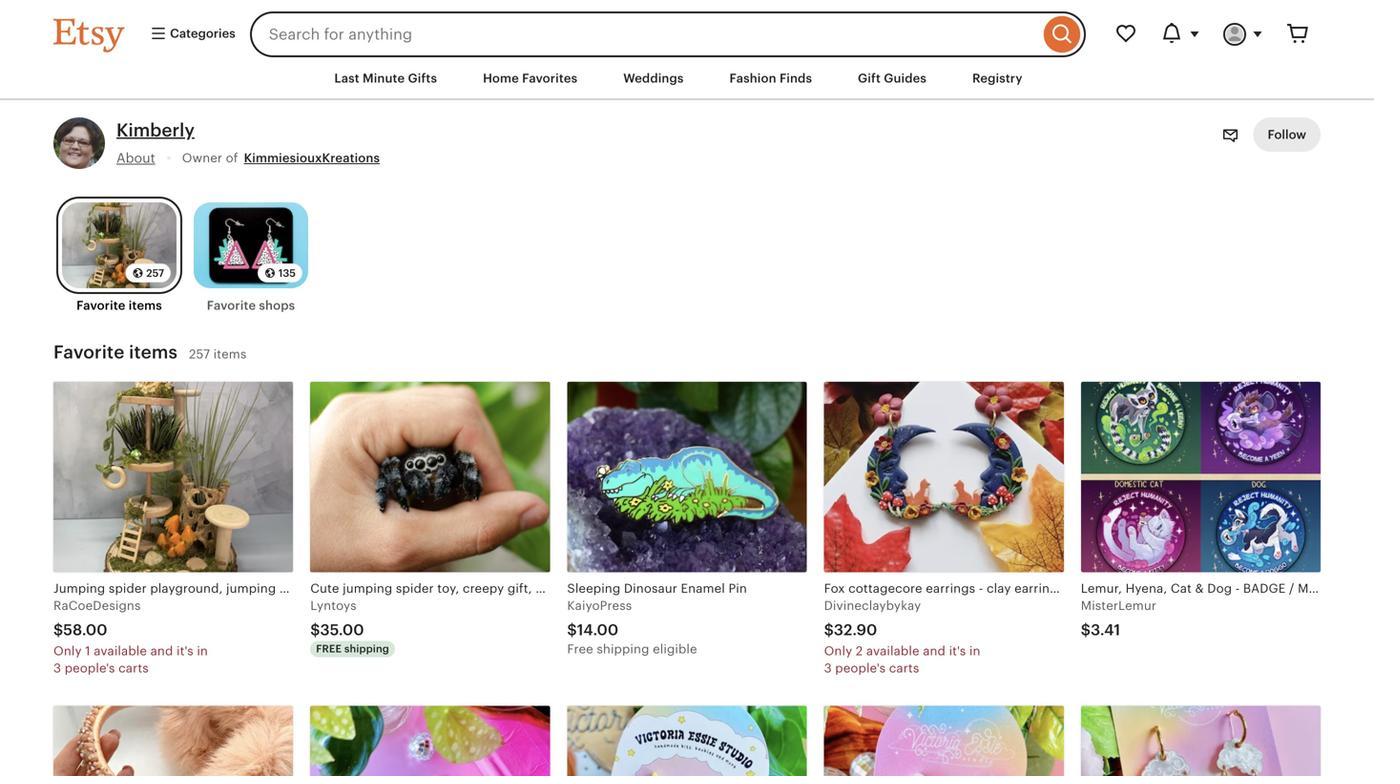 Task type: vqa. For each thing, say whether or not it's contained in the screenshot.
Weddings link
yes



Task type: locate. For each thing, give the bounding box(es) containing it.
carts inside racoedesigns $ 58.00 only 1 available and it's in 3 people's carts
[[118, 661, 149, 675]]

0 horizontal spatial 3
[[53, 661, 61, 675]]

menu bar
[[19, 57, 1355, 100]]

shipping inside sleeping dinosaur enamel pin kaiyopress $ 14.00 free shipping eligible
[[597, 642, 650, 656]]

1 available from the left
[[94, 644, 147, 658]]

-
[[1236, 581, 1240, 596]]

$ inside lyntoys $ 35.00 free shipping
[[310, 621, 320, 638]]

1 $ from the left
[[53, 621, 63, 638]]

0 horizontal spatial in
[[197, 644, 208, 658]]

only left the 1
[[53, 644, 82, 658]]

1 people's from the left
[[65, 661, 115, 675]]

weddings
[[623, 71, 684, 85]]

shipping
[[597, 642, 650, 656], [344, 643, 389, 655]]

4 $ from the left
[[824, 621, 834, 638]]

pin
[[729, 581, 747, 596]]

and inside divineclaybykay $ 32.90 only 2 available and it's in 3 people's carts
[[923, 644, 946, 658]]

shipping down 35.00
[[344, 643, 389, 655]]

2 carts from the left
[[889, 661, 920, 675]]

1 carts from the left
[[118, 661, 149, 675]]

only inside divineclaybykay $ 32.90 only 2 available and it's in 3 people's carts
[[824, 644, 853, 658]]

3 down divineclaybykay at the bottom of page
[[824, 661, 832, 675]]

available for 58.00
[[94, 644, 147, 658]]

$ inside divineclaybykay $ 32.90 only 2 available and it's in 3 people's carts
[[824, 621, 834, 638]]

$ down misterlemur
[[1081, 621, 1091, 638]]

1 and from the left
[[150, 644, 173, 658]]

1 horizontal spatial available
[[867, 644, 920, 658]]

2 only from the left
[[824, 644, 853, 658]]

enamel
[[681, 581, 725, 596]]

carts down divineclaybykay at the bottom of page
[[889, 661, 920, 675]]

3 $ from the left
[[567, 621, 577, 638]]

135
[[278, 267, 296, 279]]

kimmiesiouxkreations link
[[244, 149, 380, 167]]

fox cottagecore earrings - clay earrings uk - woodland jewellery - mushroom earrings image
[[824, 382, 1064, 572]]

people's inside racoedesigns $ 58.00 only 1 available and it's in 3 people's carts
[[65, 661, 115, 675]]

3 inside divineclaybykay $ 32.90 only 2 available and it's in 3 people's carts
[[824, 661, 832, 675]]

1 in from the left
[[197, 644, 208, 658]]

257 for 257
[[146, 267, 164, 279]]

3
[[53, 661, 61, 675], [824, 661, 832, 675]]

free
[[316, 643, 342, 655]]

and inside racoedesigns $ 58.00 only 1 available and it's in 3 people's carts
[[150, 644, 173, 658]]

people's for 32.90
[[835, 661, 886, 675]]

2 in from the left
[[970, 644, 981, 658]]

1 horizontal spatial it's
[[949, 644, 966, 658]]

divineclaybykay $ 32.90 only 2 available and it's in 3 people's carts
[[824, 599, 981, 675]]

gift
[[858, 71, 881, 85]]

lyntoys
[[310, 599, 357, 613]]

in inside divineclaybykay $ 32.90 only 2 available and it's in 3 people's carts
[[970, 644, 981, 658]]

available inside racoedesigns $ 58.00 only 1 available and it's in 3 people's carts
[[94, 644, 147, 658]]

sleeping dinosaur enamel pin kaiyopress $ 14.00 free shipping eligible
[[567, 581, 747, 656]]

in inside racoedesigns $ 58.00 only 1 available and it's in 3 people's carts
[[197, 644, 208, 658]]

available inside divineclaybykay $ 32.90 only 2 available and it's in 3 people's carts
[[867, 644, 920, 658]]

None search field
[[250, 11, 1086, 57]]

kimberly button
[[116, 118, 195, 143]]

dinosaur
[[624, 581, 678, 596]]

carts
[[118, 661, 149, 675], [889, 661, 920, 675]]

257
[[146, 267, 164, 279], [189, 347, 210, 361]]

cute jumping spider toy, creepy gift, poseable sculpture, needle felted doll, black spider arachnida, cute kawaii monster, made to order image
[[310, 382, 550, 572]]

it's inside divineclaybykay $ 32.90 only 2 available and it's in 3 people's carts
[[949, 644, 966, 658]]

1 horizontal spatial 257
[[189, 347, 210, 361]]

items
[[129, 298, 162, 313], [129, 342, 178, 362], [213, 347, 247, 361]]

2 and from the left
[[923, 644, 946, 658]]

2 available from the left
[[867, 644, 920, 658]]

1 horizontal spatial carts
[[889, 661, 920, 675]]

1 horizontal spatial and
[[923, 644, 946, 658]]

1 3 from the left
[[53, 661, 61, 675]]

gift guides
[[858, 71, 927, 85]]

favorite for 135
[[207, 298, 256, 313]]

jumping spider playground, jumping spider decoration, jumping spider decor, jumping spider habitat, air plant image
[[53, 382, 293, 572]]

people's down the 1
[[65, 661, 115, 675]]

kimmiesiouxkreations
[[244, 151, 380, 165]]

it's up campfire earrings "image"
[[949, 644, 966, 658]]

3 inside racoedesigns $ 58.00 only 1 available and it's in 3 people's carts
[[53, 661, 61, 675]]

people's
[[65, 661, 115, 675], [835, 661, 886, 675]]

2 $ from the left
[[310, 621, 320, 638]]

it's
[[177, 644, 194, 658], [949, 644, 966, 658]]

0 horizontal spatial it's
[[177, 644, 194, 658]]

sleeping dinosaur enamel pin image
[[567, 382, 807, 572]]

3.41
[[1091, 621, 1121, 638]]

2 people's from the left
[[835, 661, 886, 675]]

weddings link
[[609, 61, 698, 96]]

1 horizontal spatial only
[[824, 644, 853, 658]]

people's down 2
[[835, 661, 886, 675]]

favorite
[[76, 298, 126, 313], [207, 298, 256, 313], [53, 342, 125, 362]]

0 horizontal spatial only
[[53, 644, 82, 658]]

racoedesigns $ 58.00 only 1 available and it's in 3 people's carts
[[53, 599, 208, 675]]

0 horizontal spatial available
[[94, 644, 147, 658]]

0 horizontal spatial shipping
[[344, 643, 389, 655]]

0 horizontal spatial and
[[150, 644, 173, 658]]

1 horizontal spatial in
[[970, 644, 981, 658]]

last
[[334, 71, 360, 85]]

categories
[[167, 26, 236, 40]]

fluffy fur ear warmer, hand-stittched real rabbit fur earmuffs, decorated warm earmuffs, peach womans earmuffs, winter accessory, cute gift image
[[53, 706, 293, 776]]

available right 2
[[867, 644, 920, 658]]

$ inside sleeping dinosaur enamel pin kaiyopress $ 14.00 free shipping eligible
[[567, 621, 577, 638]]

in for 58.00
[[197, 644, 208, 658]]

hyena,
[[1126, 581, 1168, 596]]

minute
[[363, 71, 405, 85]]

only
[[53, 644, 82, 658], [824, 644, 853, 658]]

free
[[567, 642, 594, 656]]

registry
[[973, 71, 1023, 85]]

owner of kimmiesiouxkreations
[[182, 151, 380, 165]]

1 horizontal spatial 3
[[824, 661, 832, 675]]

$ inside racoedesigns $ 58.00 only 1 available and it's in 3 people's carts
[[53, 621, 63, 638]]

1 horizontal spatial shipping
[[597, 642, 650, 656]]

follow link
[[1254, 118, 1321, 152]]

2 3 from the left
[[824, 661, 832, 675]]

$ down divineclaybykay at the bottom of page
[[824, 621, 834, 638]]

carts inside divineclaybykay $ 32.90 only 2 available and it's in 3 people's carts
[[889, 661, 920, 675]]

0 horizontal spatial 257
[[146, 267, 164, 279]]

0 horizontal spatial people's
[[65, 661, 115, 675]]

1 vertical spatial 257
[[189, 347, 210, 361]]

0 horizontal spatial carts
[[118, 661, 149, 675]]

available right the 1
[[94, 644, 147, 658]]

available
[[94, 644, 147, 658], [867, 644, 920, 658]]

carts down racoedesigns
[[118, 661, 149, 675]]

favorite items
[[76, 298, 162, 313], [53, 342, 178, 362]]

1 it's from the left
[[177, 644, 194, 658]]

and
[[150, 644, 173, 658], [923, 644, 946, 658]]

shipping down 14.00 at the bottom of page
[[597, 642, 650, 656]]

0 vertical spatial 257
[[146, 267, 164, 279]]

racoedesigns
[[53, 599, 141, 613]]

people's inside divineclaybykay $ 32.90 only 2 available and it's in 3 people's carts
[[835, 661, 886, 675]]

menu bar containing last minute gifts
[[19, 57, 1355, 100]]

misterlemur
[[1081, 599, 1157, 613]]

and for 32.90
[[923, 644, 946, 658]]

58.00
[[63, 621, 107, 638]]

1 horizontal spatial people's
[[835, 661, 886, 675]]

and right the 1
[[150, 644, 173, 658]]

&
[[1196, 581, 1204, 596]]

$
[[53, 621, 63, 638], [310, 621, 320, 638], [567, 621, 577, 638], [824, 621, 834, 638], [1081, 621, 1091, 638]]

about
[[116, 150, 155, 165]]

$ down racoedesigns
[[53, 621, 63, 638]]

follow
[[1268, 128, 1307, 142]]

it's inside racoedesigns $ 58.00 only 1 available and it's in 3 people's carts
[[177, 644, 194, 658]]

in up fluffy fur ear warmer, hand-stittched real rabbit fur earmuffs, decorated warm earmuffs, peach womans earmuffs, winter accessory, cute gift image
[[197, 644, 208, 658]]

in up campfire earrings "image"
[[970, 644, 981, 658]]

$ inside the lemur, hyena, cat & dog - badge / magnet misterlemur $ 3.41
[[1081, 621, 1091, 638]]

gift guides link
[[844, 61, 941, 96]]

none search field inside categories banner
[[250, 11, 1086, 57]]

2 it's from the left
[[949, 644, 966, 658]]

only left 2
[[824, 644, 853, 658]]

5 $ from the left
[[1081, 621, 1091, 638]]

$ up free
[[567, 621, 577, 638]]

$ up the free
[[310, 621, 320, 638]]

guides
[[884, 71, 927, 85]]

3 down racoedesigns
[[53, 661, 61, 675]]

home favorites link
[[469, 61, 592, 96]]

1 only from the left
[[53, 644, 82, 658]]

in
[[197, 644, 208, 658], [970, 644, 981, 658]]

it's up fluffy fur ear warmer, hand-stittched real rabbit fur earmuffs, decorated warm earmuffs, peach womans earmuffs, winter accessory, cute gift image
[[177, 644, 194, 658]]

only inside racoedesigns $ 58.00 only 1 available and it's in 3 people's carts
[[53, 644, 82, 658]]

and right 2
[[923, 644, 946, 658]]



Task type: describe. For each thing, give the bounding box(es) containing it.
registry link
[[958, 61, 1037, 96]]

0 vertical spatial favorite items
[[76, 298, 162, 313]]

/
[[1290, 581, 1295, 596]]

disco tree image
[[310, 706, 550, 776]]

shops
[[259, 298, 295, 313]]

carts for 32.90
[[889, 661, 920, 675]]

about button
[[116, 149, 155, 167]]

lemur, hyena, cat & dog - badge / magnet misterlemur $ 3.41
[[1081, 581, 1351, 638]]

campfire earrings image
[[824, 706, 1064, 776]]

lemur, hyena, cat & dog - badge / magnet image
[[1081, 382, 1321, 572]]

magnet
[[1298, 581, 1351, 596]]

14.00
[[577, 621, 619, 638]]

lemur,
[[1081, 581, 1122, 596]]

32.90
[[834, 621, 878, 638]]

finds
[[780, 71, 812, 85]]

categories banner
[[19, 0, 1355, 57]]

last minute gifts
[[334, 71, 437, 85]]

kaiyopress
[[567, 599, 632, 613]]

head in the clouds (stars) earrings image
[[1081, 706, 1321, 776]]

Search for anything text field
[[250, 11, 1039, 57]]

fashion finds
[[730, 71, 812, 85]]

3 for 32.90
[[824, 661, 832, 675]]

only for 58.00
[[53, 644, 82, 658]]

favorite for 257
[[76, 298, 126, 313]]

favorites
[[522, 71, 578, 85]]

super star earrings image
[[567, 706, 807, 776]]

3 for 58.00
[[53, 661, 61, 675]]

owner
[[182, 151, 223, 165]]

$ for 32.90
[[824, 621, 834, 638]]

of
[[226, 151, 238, 165]]

fashion
[[730, 71, 777, 85]]

only for 32.90
[[824, 644, 853, 658]]

eligible
[[653, 642, 697, 656]]

2
[[856, 644, 863, 658]]

available for 32.90
[[867, 644, 920, 658]]

$ for 35.00
[[310, 621, 320, 638]]

carts for 58.00
[[118, 661, 149, 675]]

badge
[[1244, 581, 1286, 596]]

sleeping
[[567, 581, 621, 596]]

257 for 257 items
[[189, 347, 210, 361]]

divineclaybykay
[[824, 599, 921, 613]]

it's for 58.00
[[177, 644, 194, 658]]

categories button
[[136, 17, 244, 52]]

home
[[483, 71, 519, 85]]

it's for 32.90
[[949, 644, 966, 658]]

1
[[85, 644, 90, 658]]

35.00
[[320, 621, 364, 638]]

257 items
[[189, 347, 247, 361]]

1 vertical spatial favorite items
[[53, 342, 178, 362]]

and for 58.00
[[150, 644, 173, 658]]

gifts
[[408, 71, 437, 85]]

$ for 58.00
[[53, 621, 63, 638]]

home favorites
[[483, 71, 578, 85]]

kimberly
[[116, 120, 195, 140]]

favorite shops
[[207, 298, 295, 313]]

cat
[[1171, 581, 1192, 596]]

people's for 58.00
[[65, 661, 115, 675]]

fashion finds link
[[715, 61, 827, 96]]

in for 32.90
[[970, 644, 981, 658]]

lyntoys $ 35.00 free shipping
[[310, 599, 389, 655]]

last minute gifts link
[[320, 61, 452, 96]]

shipping inside lyntoys $ 35.00 free shipping
[[344, 643, 389, 655]]

dog
[[1208, 581, 1232, 596]]



